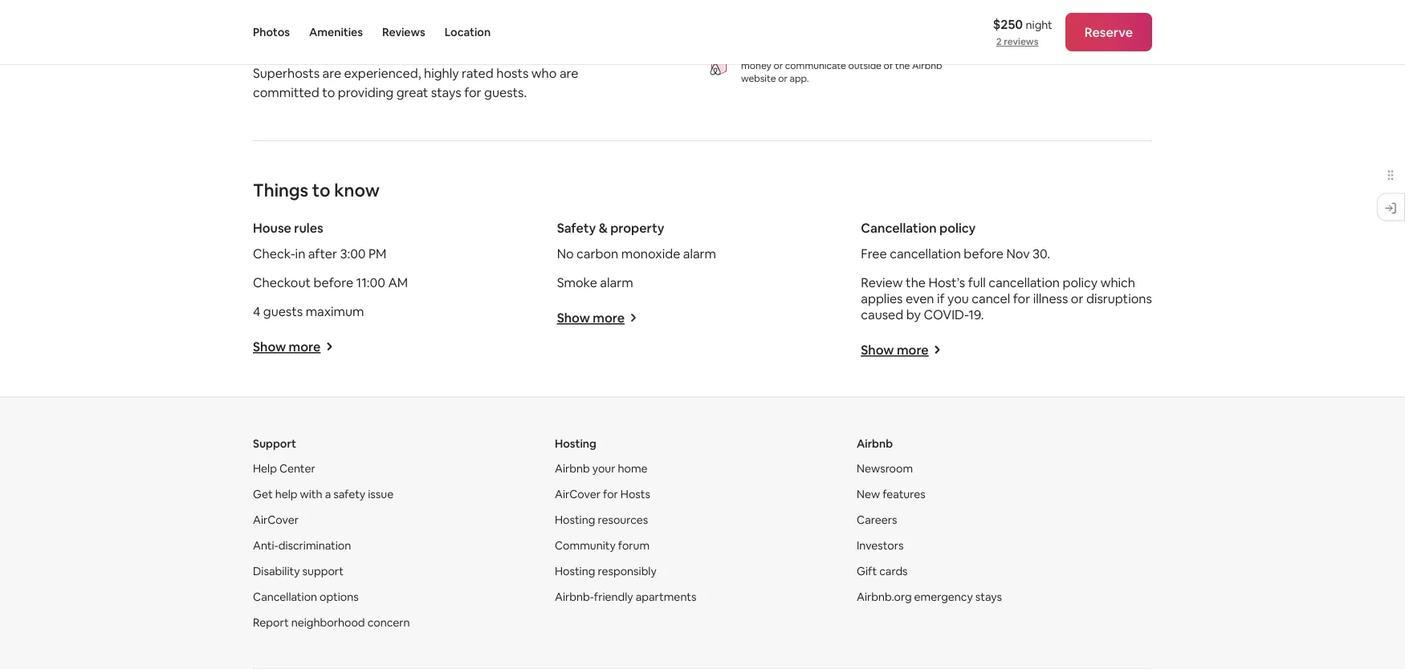 Task type: vqa. For each thing, say whether or not it's contained in the screenshot.
the
yes



Task type: locate. For each thing, give the bounding box(es) containing it.
airbnb-
[[555, 591, 594, 605]]

0 horizontal spatial airbnb
[[555, 462, 590, 477]]

1 vertical spatial the
[[906, 275, 926, 291]]

app.
[[790, 73, 809, 85]]

airbnb-friendly apartments link
[[555, 591, 697, 605]]

cancellation
[[890, 246, 961, 262], [989, 275, 1060, 291]]

hosting for hosting responsibly
[[555, 565, 595, 579]]

are up providing
[[323, 65, 341, 81]]

airbnb up the aircover for hosts
[[555, 462, 590, 477]]

maximum
[[306, 304, 364, 320]]

rules
[[294, 220, 323, 236]]

1 horizontal spatial alarm
[[683, 246, 717, 262]]

more down "4 guests maximum"
[[289, 339, 321, 356]]

stays right emergency
[[976, 591, 1002, 605]]

airbnb up newsroom
[[857, 437, 893, 451]]

new features link
[[857, 488, 926, 502]]

alarm right the monoxide
[[683, 246, 717, 262]]

1 horizontal spatial show more
[[557, 310, 625, 327]]

get
[[253, 488, 273, 502]]

1 vertical spatial for
[[1014, 291, 1031, 307]]

1 vertical spatial policy
[[1063, 275, 1098, 291]]

before
[[964, 246, 1004, 262], [314, 275, 354, 291]]

show more down guests
[[253, 339, 321, 356]]

0 vertical spatial aircover
[[555, 488, 601, 502]]

aircover for aircover link
[[253, 514, 299, 528]]

1 horizontal spatial for
[[603, 488, 618, 502]]

or left the app.
[[779, 73, 788, 85]]

airbnb
[[913, 60, 943, 72], [857, 437, 893, 451], [555, 462, 590, 477]]

0 vertical spatial your
[[790, 47, 810, 59]]

in
[[295, 246, 305, 262]]

neighborhood
[[291, 616, 365, 631]]

the left if
[[906, 275, 926, 291]]

things to know
[[253, 179, 380, 202]]

2 reviews button
[[997, 35, 1039, 48]]

help center
[[253, 462, 315, 477]]

1 horizontal spatial are
[[560, 65, 579, 81]]

the down transfer
[[896, 60, 910, 72]]

0 horizontal spatial alarm
[[600, 275, 633, 291]]

0 vertical spatial to
[[322, 84, 335, 101]]

airbnb down transfer
[[913, 60, 943, 72]]

2 horizontal spatial more
[[897, 343, 929, 359]]

pm
[[369, 246, 387, 262]]

transfer
[[883, 47, 918, 59]]

2 hosting from the top
[[555, 514, 595, 528]]

your up communicate
[[790, 47, 810, 59]]

show more button down by
[[861, 343, 942, 359]]

if
[[937, 291, 945, 307]]

the inside to protect your payment, never transfer money or communicate outside of the airbnb website or app.
[[896, 60, 910, 72]]

reviews
[[382, 25, 426, 39]]

1 horizontal spatial show more button
[[557, 310, 638, 327]]

money
[[741, 60, 772, 72]]

hosting resources
[[555, 514, 648, 528]]

caused
[[861, 307, 904, 323]]

or inside review the host's full cancellation policy which applies even if you cancel for illness or disruptions caused by covid-19.
[[1071, 291, 1084, 307]]

payment,
[[812, 47, 854, 59]]

the
[[896, 60, 910, 72], [906, 275, 926, 291]]

0 horizontal spatial are
[[323, 65, 341, 81]]

communicate
[[785, 60, 847, 72]]

location
[[445, 25, 491, 39]]

reserve
[[1085, 24, 1133, 40]]

cancellation down nov
[[989, 275, 1060, 291]]

more for smoke alarm
[[593, 310, 625, 327]]

1 vertical spatial airbnb
[[857, 437, 893, 451]]

show down caused
[[861, 343, 894, 359]]

which
[[1101, 275, 1136, 291]]

for down the 'rated'
[[464, 84, 482, 101]]

&
[[599, 220, 608, 236]]

more
[[593, 310, 625, 327], [289, 339, 321, 356], [897, 343, 929, 359]]

show down smoke
[[557, 310, 590, 327]]

0 horizontal spatial show
[[253, 339, 286, 356]]

3 hosting from the top
[[555, 565, 595, 579]]

0 vertical spatial cancellation
[[861, 220, 937, 236]]

hosting up the airbnb your home
[[555, 437, 597, 451]]

aircover down the airbnb your home
[[555, 488, 601, 502]]

1 vertical spatial stays
[[976, 591, 1002, 605]]

hosting up airbnb-
[[555, 565, 595, 579]]

cancellation for cancellation options
[[253, 591, 317, 605]]

hosting
[[555, 437, 597, 451], [555, 514, 595, 528], [555, 565, 595, 579]]

show more for review the host's full cancellation policy which applies even if you cancel for illness or disruptions caused by covid-19.
[[861, 343, 929, 359]]

smoke
[[557, 275, 598, 291]]

1 horizontal spatial policy
[[1063, 275, 1098, 291]]

2 vertical spatial or
[[1071, 291, 1084, 307]]

policy
[[940, 220, 976, 236], [1063, 275, 1098, 291]]

checkout before 11:00 am
[[253, 275, 408, 291]]

airbnb for airbnb
[[857, 437, 893, 451]]

rated
[[462, 65, 494, 81]]

airbnb inside to protect your payment, never transfer money or communicate outside of the airbnb website or app.
[[913, 60, 943, 72]]

full
[[968, 275, 986, 291]]

new features
[[857, 488, 926, 502]]

1 horizontal spatial your
[[790, 47, 810, 59]]

show more for smoke alarm
[[557, 310, 625, 327]]

30.
[[1033, 246, 1051, 262]]

friendly
[[594, 591, 633, 605]]

great
[[397, 84, 428, 101]]

0 horizontal spatial aircover
[[253, 514, 299, 528]]

gift cards link
[[857, 565, 908, 579]]

protect
[[754, 47, 788, 59]]

aircover up anti- on the bottom
[[253, 514, 299, 528]]

2 are from the left
[[560, 65, 579, 81]]

responsibly
[[598, 565, 657, 579]]

2 vertical spatial for
[[603, 488, 618, 502]]

house rules
[[253, 220, 323, 236]]

your inside to protect your payment, never transfer money or communicate outside of the airbnb website or app.
[[790, 47, 810, 59]]

report neighborhood concern
[[253, 616, 410, 631]]

community
[[555, 539, 616, 554]]

1 horizontal spatial airbnb
[[857, 437, 893, 451]]

1 vertical spatial hosting
[[555, 514, 595, 528]]

1 are from the left
[[323, 65, 341, 81]]

2 horizontal spatial show more button
[[861, 343, 942, 359]]

0 vertical spatial before
[[964, 246, 1004, 262]]

outside
[[849, 60, 882, 72]]

0 vertical spatial or
[[774, 60, 783, 72]]

more down smoke alarm
[[593, 310, 625, 327]]

cancellation down the cancellation policy
[[890, 246, 961, 262]]

or down protect
[[774, 60, 783, 72]]

2 vertical spatial airbnb
[[555, 462, 590, 477]]

0 horizontal spatial cancellation
[[890, 246, 961, 262]]

before up maximum
[[314, 275, 354, 291]]

policy left which
[[1063, 275, 1098, 291]]

show more button
[[557, 310, 638, 327], [253, 339, 334, 356], [861, 343, 942, 359]]

airbnb your home
[[555, 462, 648, 477]]

0 vertical spatial hosting
[[555, 437, 597, 451]]

stays down highly
[[431, 84, 462, 101]]

0 horizontal spatial before
[[314, 275, 354, 291]]

1 vertical spatial your
[[593, 462, 616, 477]]

cancellation up free
[[861, 220, 937, 236]]

show more button down guests
[[253, 339, 334, 356]]

1 vertical spatial or
[[779, 73, 788, 85]]

show down 4 on the left of the page
[[253, 339, 286, 356]]

safety
[[334, 488, 366, 502]]

0 horizontal spatial cancellation
[[253, 591, 317, 605]]

for left hosts
[[603, 488, 618, 502]]

1 vertical spatial cancellation
[[989, 275, 1060, 291]]

stays inside superhosts are experienced, highly rated hosts who are committed to providing great stays for guests.
[[431, 84, 462, 101]]

0 vertical spatial for
[[464, 84, 482, 101]]

no
[[557, 246, 574, 262]]

1 horizontal spatial aircover
[[555, 488, 601, 502]]

1 vertical spatial cancellation
[[253, 591, 317, 605]]

airbnb.org emergency stays link
[[857, 591, 1002, 605]]

night
[[1026, 17, 1053, 32]]

0 vertical spatial stays
[[431, 84, 462, 101]]

for left the illness
[[1014, 291, 1031, 307]]

hosting up community in the bottom left of the page
[[555, 514, 595, 528]]

for inside review the host's full cancellation policy which applies even if you cancel for illness or disruptions caused by covid-19.
[[1014, 291, 1031, 307]]

1 horizontal spatial more
[[593, 310, 625, 327]]

airbnb.org
[[857, 591, 912, 605]]

1 vertical spatial before
[[314, 275, 354, 291]]

show more
[[557, 310, 625, 327], [253, 339, 321, 356], [861, 343, 929, 359]]

are right who at left top
[[560, 65, 579, 81]]

1 vertical spatial alarm
[[600, 275, 633, 291]]

cancellation for cancellation policy
[[861, 220, 937, 236]]

anti-discrimination
[[253, 539, 351, 554]]

show more button down smoke alarm
[[557, 310, 638, 327]]

cancellation down disability
[[253, 591, 317, 605]]

1 horizontal spatial show
[[557, 310, 590, 327]]

2 horizontal spatial airbnb
[[913, 60, 943, 72]]

1 horizontal spatial before
[[964, 246, 1004, 262]]

or right the illness
[[1071, 291, 1084, 307]]

2 vertical spatial hosting
[[555, 565, 595, 579]]

2 horizontal spatial show
[[861, 343, 894, 359]]

providing
[[338, 84, 394, 101]]

2 horizontal spatial show more
[[861, 343, 929, 359]]

stays
[[431, 84, 462, 101], [976, 591, 1002, 605]]

emergency
[[915, 591, 973, 605]]

0 vertical spatial the
[[896, 60, 910, 72]]

am
[[388, 275, 408, 291]]

show more down smoke alarm
[[557, 310, 625, 327]]

more for review the host's full cancellation policy which applies even if you cancel for illness or disruptions caused by covid-19.
[[897, 343, 929, 359]]

1 horizontal spatial cancellation
[[861, 220, 937, 236]]

to left know
[[312, 179, 331, 202]]

superhosts are experienced, highly rated hosts who are committed to providing great stays for guests.
[[253, 65, 579, 101]]

0 horizontal spatial your
[[593, 462, 616, 477]]

more down by
[[897, 343, 929, 359]]

1 hosting from the top
[[555, 437, 597, 451]]

guests.
[[484, 84, 527, 101]]

reviews button
[[382, 0, 426, 64]]

0 horizontal spatial for
[[464, 84, 482, 101]]

before up full
[[964, 246, 1004, 262]]

1 horizontal spatial stays
[[976, 591, 1002, 605]]

show more button for review the host's full cancellation policy which applies even if you cancel for illness or disruptions caused by covid-19.
[[861, 343, 942, 359]]

2 horizontal spatial for
[[1014, 291, 1031, 307]]

0 vertical spatial cancellation
[[890, 246, 961, 262]]

show more down caused
[[861, 343, 929, 359]]

home
[[618, 462, 648, 477]]

0 horizontal spatial stays
[[431, 84, 462, 101]]

policy up "free cancellation before nov 30."
[[940, 220, 976, 236]]

your up the aircover for hosts
[[593, 462, 616, 477]]

of
[[884, 60, 893, 72]]

1 vertical spatial aircover
[[253, 514, 299, 528]]

1 horizontal spatial cancellation
[[989, 275, 1060, 291]]

host's
[[929, 275, 966, 291]]

to left providing
[[322, 84, 335, 101]]

0 vertical spatial airbnb
[[913, 60, 943, 72]]

0 vertical spatial policy
[[940, 220, 976, 236]]

support
[[302, 565, 344, 579]]

superhosts
[[253, 65, 320, 81]]

free cancellation before nov 30.
[[861, 246, 1051, 262]]

disability support
[[253, 565, 344, 579]]

after
[[308, 246, 337, 262]]

alarm down carbon
[[600, 275, 633, 291]]



Task type: describe. For each thing, give the bounding box(es) containing it.
website
[[741, 73, 776, 85]]

help
[[253, 462, 277, 477]]

hosting resources link
[[555, 514, 648, 528]]

the inside review the host's full cancellation policy which applies even if you cancel for illness or disruptions caused by covid-19.
[[906, 275, 926, 291]]

cards
[[880, 565, 908, 579]]

4
[[253, 304, 260, 320]]

aircover for hosts
[[555, 488, 651, 502]]

gift
[[857, 565, 877, 579]]

$250 night 2 reviews
[[994, 16, 1053, 48]]

experienced,
[[344, 65, 421, 81]]

community forum link
[[555, 539, 650, 554]]

or for to
[[779, 73, 788, 85]]

photos button
[[253, 0, 290, 64]]

things
[[253, 179, 309, 202]]

applies
[[861, 291, 903, 307]]

property
[[611, 220, 665, 236]]

cancellation options link
[[253, 591, 359, 605]]

4 guests maximum
[[253, 304, 364, 320]]

cancellation inside review the host's full cancellation policy which applies even if you cancel for illness or disruptions caused by covid-19.
[[989, 275, 1060, 291]]

new
[[857, 488, 881, 502]]

forum
[[618, 539, 650, 554]]

by
[[907, 307, 921, 323]]

airbnb.org emergency stays
[[857, 591, 1002, 605]]

cancellation policy
[[861, 220, 976, 236]]

$250
[[994, 16, 1023, 32]]

highly
[[424, 65, 459, 81]]

disability
[[253, 565, 300, 579]]

help center link
[[253, 462, 315, 477]]

hosts
[[497, 65, 529, 81]]

photos
[[253, 25, 290, 39]]

0 vertical spatial alarm
[[683, 246, 717, 262]]

gift cards
[[857, 565, 908, 579]]

2
[[997, 35, 1002, 48]]

house
[[253, 220, 291, 236]]

review
[[861, 275, 903, 291]]

hosting responsibly link
[[555, 565, 657, 579]]

check-in after 3:00 pm
[[253, 246, 387, 262]]

1 vertical spatial to
[[312, 179, 331, 202]]

show for smoke alarm
[[557, 310, 590, 327]]

hosting for hosting
[[555, 437, 597, 451]]

airbnb-friendly apartments
[[555, 591, 697, 605]]

committed
[[253, 84, 320, 101]]

never
[[856, 47, 881, 59]]

reserve button
[[1066, 13, 1153, 51]]

hosting responsibly
[[555, 565, 657, 579]]

0 horizontal spatial policy
[[940, 220, 976, 236]]

amenities
[[309, 25, 363, 39]]

a
[[325, 488, 331, 502]]

policy inside review the host's full cancellation policy which applies even if you cancel for illness or disruptions caused by covid-19.
[[1063, 275, 1098, 291]]

discrimination
[[279, 539, 351, 554]]

issue
[[368, 488, 394, 502]]

community forum
[[555, 539, 650, 554]]

report
[[253, 616, 289, 631]]

careers
[[857, 514, 898, 528]]

show more button for smoke alarm
[[557, 310, 638, 327]]

know
[[334, 179, 380, 202]]

help
[[275, 488, 298, 502]]

19.
[[969, 307, 984, 323]]

amenities button
[[309, 0, 363, 64]]

free
[[861, 246, 887, 262]]

0 horizontal spatial show more
[[253, 339, 321, 356]]

for inside superhosts are experienced, highly rated hosts who are committed to providing great stays for guests.
[[464, 84, 482, 101]]

illness
[[1034, 291, 1069, 307]]

aircover link
[[253, 514, 299, 528]]

3:00
[[340, 246, 366, 262]]

covid-
[[924, 307, 969, 323]]

safety
[[557, 220, 596, 236]]

get help with a safety issue
[[253, 488, 394, 502]]

airbnb for airbnb your home
[[555, 462, 590, 477]]

hosting for hosting resources
[[555, 514, 595, 528]]

features
[[883, 488, 926, 502]]

apartments
[[636, 591, 697, 605]]

center
[[279, 462, 315, 477]]

support
[[253, 437, 296, 451]]

review the host's full cancellation policy which applies even if you cancel for illness or disruptions caused by covid-19.
[[861, 275, 1153, 323]]

who
[[532, 65, 557, 81]]

check-
[[253, 246, 295, 262]]

aircover for aircover for hosts
[[555, 488, 601, 502]]

or for review
[[1071, 291, 1084, 307]]

cancel
[[972, 291, 1011, 307]]

to inside superhosts are experienced, highly rated hosts who are committed to providing great stays for guests.
[[322, 84, 335, 101]]

investors link
[[857, 539, 904, 554]]

airbnb your home link
[[555, 462, 648, 477]]

show for review the host's full cancellation policy which applies even if you cancel for illness or disruptions caused by covid-19.
[[861, 343, 894, 359]]

location button
[[445, 0, 491, 64]]

even
[[906, 291, 935, 307]]

0 horizontal spatial show more button
[[253, 339, 334, 356]]

reviews
[[1004, 35, 1039, 48]]

newsroom link
[[857, 462, 913, 477]]

0 horizontal spatial more
[[289, 339, 321, 356]]



